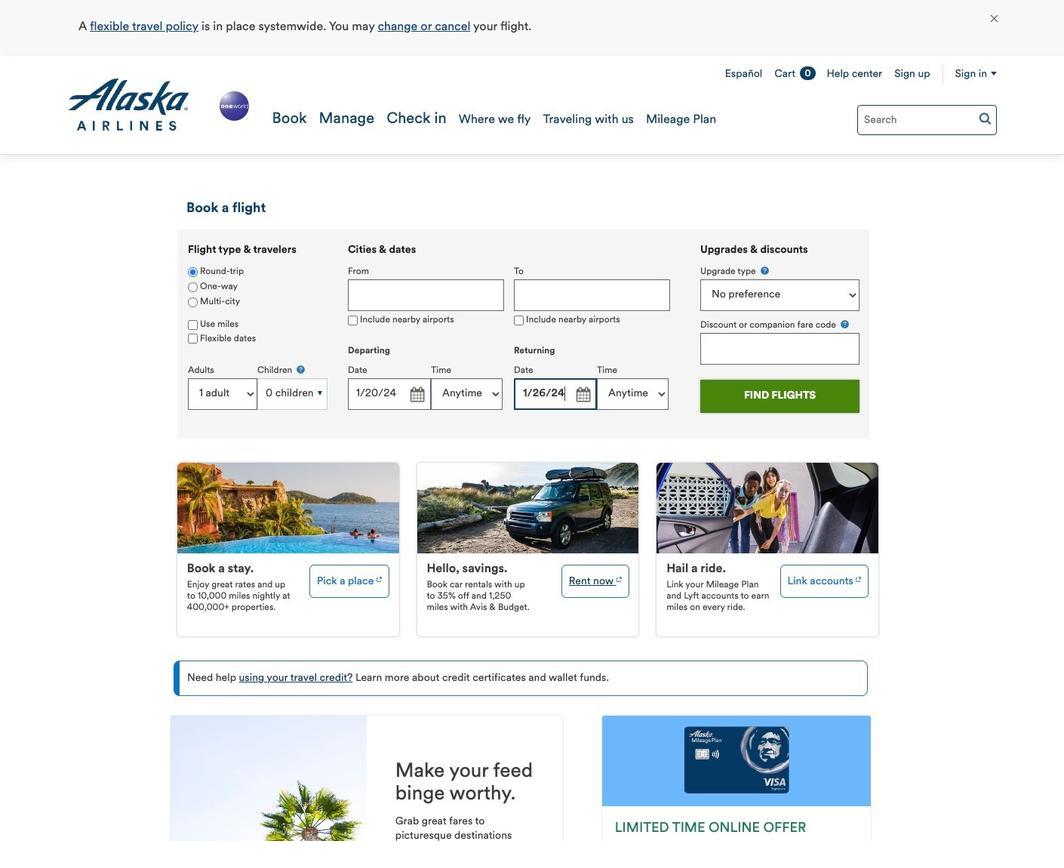Task type: locate. For each thing, give the bounding box(es) containing it.
0 horizontal spatial open datepicker image
[[406, 384, 427, 405]]

2   radio from the top
[[188, 282, 198, 292]]

alaska airlines logo image
[[67, 79, 190, 131]]

2 open datepicker image from the left
[[572, 384, 594, 405]]

  radio
[[188, 297, 198, 307]]

open datepicker image
[[406, 384, 427, 405], [572, 384, 594, 405]]

option group
[[188, 265, 328, 310]]

0 horizontal spatial group
[[177, 230, 338, 430]]

group
[[177, 230, 338, 430], [348, 245, 680, 424], [701, 265, 860, 364]]

1 horizontal spatial open datepicker image
[[572, 384, 594, 405]]

  checkbox
[[188, 320, 198, 330]]

rent now image
[[617, 572, 622, 584]]

some kids opening a door image
[[657, 463, 879, 554]]

book rides image
[[856, 572, 862, 584]]

0 vertical spatial   radio
[[188, 267, 198, 277]]

None text field
[[348, 279, 504, 311], [701, 333, 860, 364], [348, 378, 431, 410], [514, 378, 597, 410], [348, 279, 504, 311], [701, 333, 860, 364], [348, 378, 431, 410], [514, 378, 597, 410]]

None text field
[[514, 279, 671, 311]]

1 horizontal spatial group
[[348, 245, 680, 424]]

Search text field
[[858, 105, 998, 135]]

None submit
[[701, 379, 860, 413]]

  radio
[[188, 267, 198, 277], [188, 282, 198, 292]]

option group inside group
[[188, 265, 328, 310]]

1 open datepicker image from the left
[[406, 384, 427, 405]]

photo of a hotel with a swimming pool and palm trees image
[[177, 463, 399, 554]]

None checkbox
[[348, 315, 358, 325], [514, 315, 524, 325], [188, 334, 198, 344], [348, 315, 358, 325], [514, 315, 524, 325], [188, 334, 198, 344]]

1 vertical spatial   radio
[[188, 282, 198, 292]]



Task type: vqa. For each thing, say whether or not it's contained in the screenshot.
"form"
no



Task type: describe. For each thing, give the bounding box(es) containing it.
photo of an suv driving towards a mountain image
[[417, 463, 639, 554]]

search button image
[[979, 112, 992, 125]]

2 horizontal spatial group
[[701, 265, 860, 364]]

  checkbox inside group
[[188, 320, 198, 330]]

header nav bar navigation
[[0, 56, 1065, 155]]

book a stay image
[[377, 572, 382, 584]]

oneworld logo image
[[217, 89, 252, 124]]

1   radio from the top
[[188, 267, 198, 277]]



